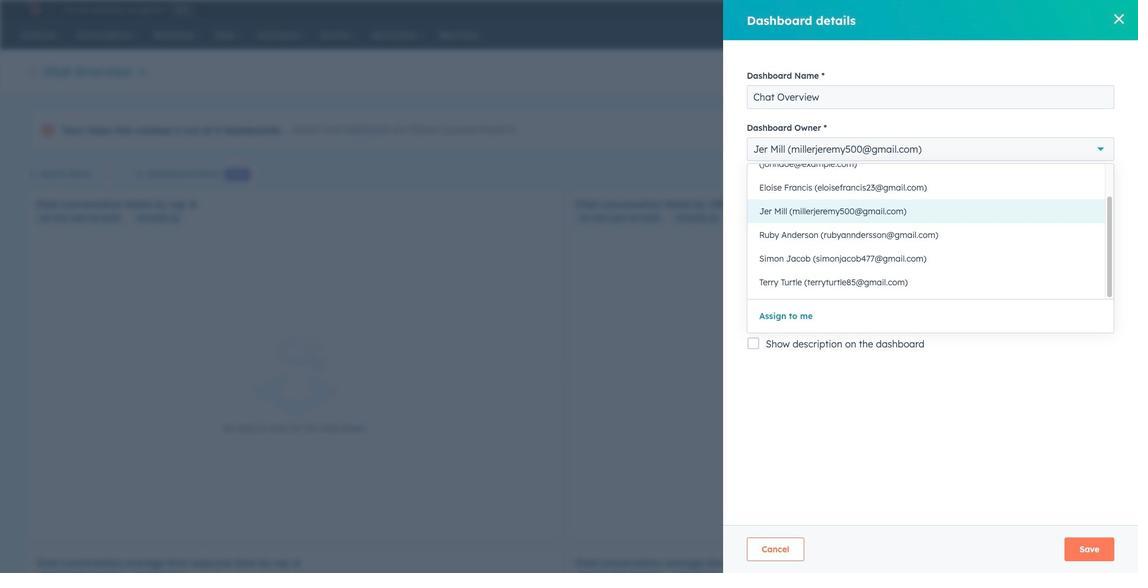 Task type: vqa. For each thing, say whether or not it's contained in the screenshot.
banner in the top of the page
yes



Task type: describe. For each thing, give the bounding box(es) containing it.
chat conversation average time to close by rep element
[[568, 550, 1102, 574]]

close image
[[1115, 14, 1124, 24]]

jer mill image
[[1028, 4, 1039, 15]]

chat conversation totals by rep element
[[28, 190, 562, 544]]



Task type: locate. For each thing, give the bounding box(es) containing it.
None text field
[[751, 203, 1103, 291]]

banner
[[28, 59, 1101, 82]]

chat conversation average first response time by rep element
[[28, 550, 562, 574]]

dialog
[[723, 0, 1138, 574]]

marketplaces image
[[939, 5, 950, 16]]

group
[[817, 300, 841, 316]]

None text field
[[747, 85, 1115, 109]]

menu
[[852, 0, 1115, 19]]

Search HubSpot search field
[[954, 25, 1088, 45]]

chat conversation totals by url element
[[568, 190, 1102, 544]]

list box
[[748, 152, 1114, 299]]



